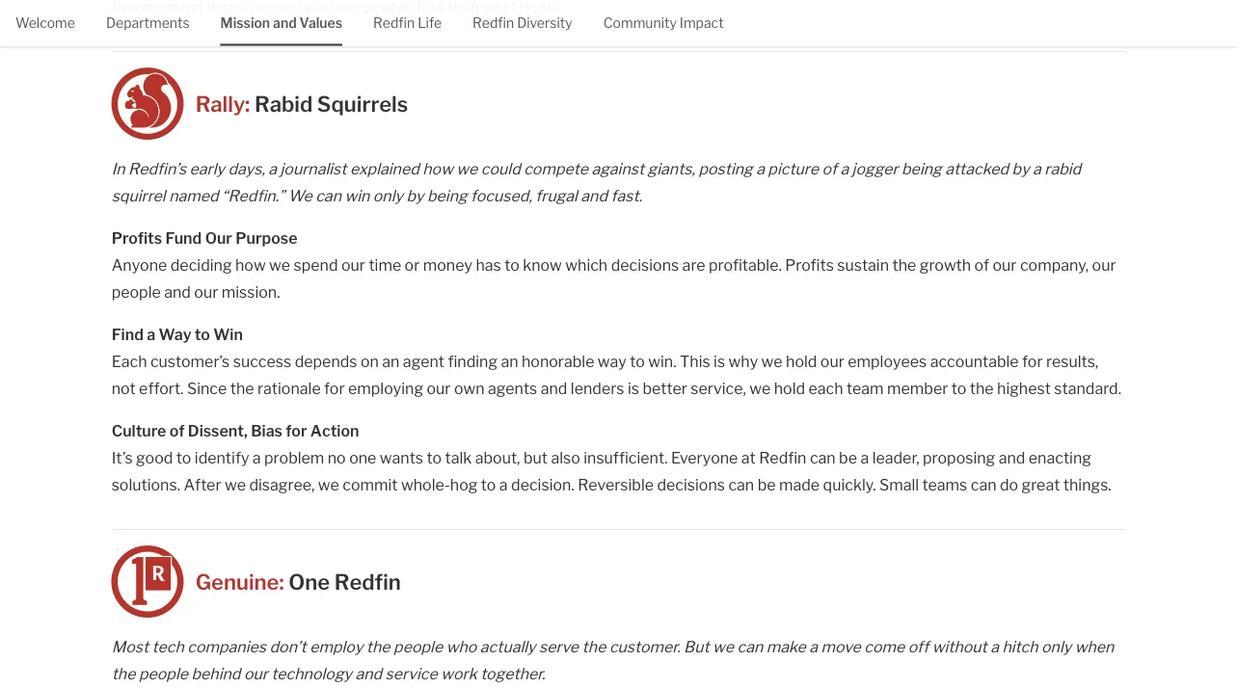 Task type: vqa. For each thing, say whether or not it's contained in the screenshot.
3 to the left
no



Task type: locate. For each thing, give the bounding box(es) containing it.
only
[[373, 186, 403, 205], [1042, 637, 1072, 656]]

we inside in redfin's early days, a journalist explained how we could compete against giants, posting a picture of a jogger being attacked by a rabid squirrel named "redfin." we can win only by being focused, frugal and fast.
[[457, 159, 478, 178]]

how inside in redfin's early days, a journalist explained how we could compete against giants, posting a picture of a jogger being attacked by a rabid squirrel named "redfin." we can win only by being focused, frugal and fast.
[[423, 159, 453, 178]]

of inside the profits fund our purpose anyone deciding how we spend our time or money has to know which decisions are profitable. profits sustain the growth of our company, our people and our mission.
[[975, 255, 990, 274]]

1 horizontal spatial only
[[1042, 637, 1072, 656]]

be up quickly. at the right
[[839, 448, 857, 467]]

1 horizontal spatial how
[[423, 159, 453, 178]]

1 horizontal spatial for
[[324, 379, 345, 398]]

talk
[[445, 448, 472, 467]]

team
[[847, 379, 884, 398]]

1 vertical spatial people
[[394, 637, 443, 656]]

we down purpose
[[269, 255, 290, 274]]

1 vertical spatial of
[[975, 255, 990, 274]]

community impact
[[603, 15, 724, 31]]

of up good
[[170, 421, 185, 440]]

redfin right one
[[334, 569, 401, 595]]

departments
[[106, 15, 190, 31]]

journalist
[[280, 159, 347, 178]]

and up do
[[999, 448, 1026, 467]]

to left talk at the left bottom of page
[[427, 448, 442, 467]]

0 horizontal spatial how
[[235, 255, 266, 274]]

0 horizontal spatial by
[[406, 186, 424, 205]]

mission
[[220, 15, 270, 31]]

most tech companies don't employ the people who actually serve the customer. but we can make a move come off without a hitch only when the people behind our technology and service work together.
[[112, 637, 1114, 683]]

we right why
[[761, 352, 783, 371]]

being left focused,
[[427, 186, 467, 205]]

1 vertical spatial profits
[[785, 255, 834, 274]]

service
[[385, 664, 438, 683]]

of right picture
[[822, 159, 837, 178]]

customer.
[[609, 637, 680, 656]]

we left "could"
[[457, 159, 478, 178]]

we right but at bottom
[[713, 637, 734, 656]]

only inside most tech companies don't employ the people who actually serve the customer. but we can make a move come off without a hitch only when the people behind our technology and service work together.
[[1042, 637, 1072, 656]]

being right jogger on the right top
[[902, 159, 942, 178]]

0 vertical spatial of
[[822, 159, 837, 178]]

1 an from the left
[[382, 352, 400, 371]]

0 horizontal spatial being
[[427, 186, 467, 205]]

money
[[423, 255, 473, 274]]

culture
[[112, 421, 166, 440]]

for up problem
[[286, 421, 307, 440]]

2 vertical spatial of
[[170, 421, 185, 440]]

1 vertical spatial is
[[628, 379, 639, 398]]

in
[[112, 159, 125, 178]]

for down depends
[[324, 379, 345, 398]]

to left win.
[[630, 352, 645, 371]]

1 horizontal spatial be
[[839, 448, 857, 467]]

are
[[682, 255, 706, 274]]

people down 'tech'
[[139, 664, 188, 683]]

can left the 'make' on the right
[[737, 637, 763, 656]]

we down why
[[750, 379, 771, 398]]

2 horizontal spatial of
[[975, 255, 990, 274]]

and down the deciding
[[164, 282, 191, 301]]

the
[[893, 255, 916, 274], [230, 379, 254, 398], [970, 379, 994, 398], [366, 637, 390, 656], [582, 637, 606, 656], [112, 664, 135, 683]]

results,
[[1046, 352, 1099, 371]]

everyone
[[671, 448, 738, 467]]

1 horizontal spatial of
[[822, 159, 837, 178]]

0 vertical spatial profits
[[112, 228, 162, 247]]

be left the made
[[758, 475, 776, 494]]

only down explained
[[373, 186, 403, 205]]

1 vertical spatial only
[[1042, 637, 1072, 656]]

can right we
[[316, 186, 341, 205]]

teams
[[922, 475, 968, 494]]

a left the "hitch"
[[991, 637, 999, 656]]

squirrels
[[317, 91, 408, 117]]

by down explained
[[406, 186, 424, 205]]

redfin life link
[[373, 0, 442, 44]]

1 vertical spatial for
[[324, 379, 345, 398]]

mission.
[[222, 282, 280, 301]]

come
[[864, 637, 905, 656]]

agent
[[403, 352, 445, 371]]

to right has
[[505, 255, 520, 274]]

1 vertical spatial how
[[235, 255, 266, 274]]

impact
[[680, 15, 724, 31]]

hold up each
[[786, 352, 817, 371]]

an right on
[[382, 352, 400, 371]]

0 vertical spatial people
[[112, 282, 161, 301]]

we
[[457, 159, 478, 178], [269, 255, 290, 274], [761, 352, 783, 371], [750, 379, 771, 398], [225, 475, 246, 494], [318, 475, 339, 494], [713, 637, 734, 656]]

profits left sustain
[[785, 255, 834, 274]]

why
[[729, 352, 758, 371]]

people down anyone
[[112, 282, 161, 301]]

hold left each
[[774, 379, 805, 398]]

of right 'growth'
[[975, 255, 990, 274]]

0 vertical spatial for
[[1022, 352, 1043, 371]]

mission and values
[[220, 15, 342, 31]]

also
[[551, 448, 580, 467]]

and inside the profits fund our purpose anyone deciding how we spend our time or money has to know which decisions are profitable. profits sustain the growth of our company, our people and our mission.
[[164, 282, 191, 301]]

to right hog
[[481, 475, 496, 494]]

make
[[766, 637, 806, 656]]

for
[[1022, 352, 1043, 371], [324, 379, 345, 398], [286, 421, 307, 440]]

compete
[[524, 159, 588, 178]]

an up agents
[[501, 352, 518, 371]]

the left 'growth'
[[893, 255, 916, 274]]

one redfin sign image
[[112, 546, 184, 618]]

0 vertical spatial being
[[902, 159, 942, 178]]

and inside culture of dissent, bias for action it's good to identify a problem no one wants to talk about, but also insufficient. everyone at redfin can be a leader, proposing and enacting solutions. after we disagree, we commit whole-hog to a decision. reversible decisions can be made quickly. small teams can do great things.
[[999, 448, 1026, 467]]

2 vertical spatial for
[[286, 421, 307, 440]]

made
[[779, 475, 820, 494]]

0 vertical spatial how
[[423, 159, 453, 178]]

a down bias
[[253, 448, 261, 467]]

is left better in the right of the page
[[628, 379, 639, 398]]

standard.
[[1054, 379, 1122, 398]]

identify
[[195, 448, 249, 467]]

profits
[[112, 228, 162, 247], [785, 255, 834, 274]]

a inside find a way to win each customer's success depends on an agent finding an honorable way to win. this is why we hold our employees accountable for results, not effort. since the rationale for employing our own agents and lenders is better service, we hold each team member to the highest standard.
[[147, 325, 155, 344]]

the down most on the bottom left of the page
[[112, 664, 135, 683]]

wants
[[380, 448, 423, 467]]

0 vertical spatial by
[[1012, 159, 1030, 178]]

rabid squirrel wearing boxing gloves image
[[112, 68, 184, 140]]

our left own
[[427, 379, 451, 398]]

action
[[310, 421, 359, 440]]

1 vertical spatial be
[[758, 475, 776, 494]]

small
[[879, 475, 919, 494]]

tech
[[152, 637, 184, 656]]

how right explained
[[423, 159, 453, 178]]

effort.
[[139, 379, 184, 398]]

enacting
[[1029, 448, 1092, 467]]

1 horizontal spatial profits
[[785, 255, 834, 274]]

is left why
[[714, 352, 725, 371]]

can down at
[[729, 475, 754, 494]]

0 vertical spatial decisions
[[611, 255, 679, 274]]

quickly.
[[823, 475, 876, 494]]

lenders
[[571, 379, 624, 398]]

and inside in redfin's early days, a journalist explained how we could compete against giants, posting a picture of a jogger being attacked by a rabid squirrel named "redfin." we can win only by being focused, frugal and fast.
[[581, 186, 608, 205]]

a right the days,
[[268, 159, 277, 178]]

can
[[316, 186, 341, 205], [810, 448, 836, 467], [729, 475, 754, 494], [971, 475, 997, 494], [737, 637, 763, 656]]

a left rabid
[[1033, 159, 1041, 178]]

only right the "hitch"
[[1042, 637, 1072, 656]]

redfin up the made
[[759, 448, 807, 467]]

no
[[328, 448, 346, 467]]

being
[[902, 159, 942, 178], [427, 186, 467, 205]]

has
[[476, 255, 501, 274]]

our
[[205, 228, 232, 247]]

each
[[809, 379, 843, 398]]

1 horizontal spatial an
[[501, 352, 518, 371]]

one
[[349, 448, 376, 467]]

mission and values link
[[220, 0, 342, 44]]

0 horizontal spatial only
[[373, 186, 403, 205]]

rally:
[[195, 91, 250, 117]]

0 horizontal spatial of
[[170, 421, 185, 440]]

when
[[1075, 637, 1114, 656]]

2 horizontal spatial for
[[1022, 352, 1043, 371]]

can left do
[[971, 475, 997, 494]]

and down honorable
[[541, 379, 567, 398]]

a right find
[[147, 325, 155, 344]]

early
[[190, 159, 225, 178]]

0 horizontal spatial is
[[628, 379, 639, 398]]

people up 'service'
[[394, 637, 443, 656]]

our
[[341, 255, 365, 274], [993, 255, 1017, 274], [1092, 255, 1116, 274], [194, 282, 218, 301], [821, 352, 845, 371], [427, 379, 451, 398], [244, 664, 268, 683]]

we inside the profits fund our purpose anyone deciding how we spend our time or money has to know which decisions are profitable. profits sustain the growth of our company, our people and our mission.
[[269, 255, 290, 274]]

picture
[[768, 159, 819, 178]]

genuine: one redfin
[[195, 569, 401, 595]]

can inside in redfin's early days, a journalist explained how we could compete against giants, posting a picture of a jogger being attacked by a rabid squirrel named "redfin." we can win only by being focused, frugal and fast.
[[316, 186, 341, 205]]

explained
[[350, 159, 419, 178]]

employees
[[848, 352, 927, 371]]

decisions left are
[[611, 255, 679, 274]]

success
[[233, 352, 291, 371]]

by left rabid
[[1012, 159, 1030, 178]]

redfin left life
[[373, 15, 415, 31]]

0 horizontal spatial for
[[286, 421, 307, 440]]

reversible
[[578, 475, 654, 494]]

frugal
[[535, 186, 578, 205]]

our down companies
[[244, 664, 268, 683]]

to left win
[[195, 325, 210, 344]]

without
[[932, 637, 987, 656]]

how up mission.
[[235, 255, 266, 274]]

of inside in redfin's early days, a journalist explained how we could compete against giants, posting a picture of a jogger being attacked by a rabid squirrel named "redfin." we can win only by being focused, frugal and fast.
[[822, 159, 837, 178]]

good
[[136, 448, 173, 467]]

but
[[524, 448, 548, 467]]

redfin
[[373, 15, 415, 31], [473, 15, 514, 31], [759, 448, 807, 467], [334, 569, 401, 595]]

and left fast.
[[581, 186, 608, 205]]

our left time at the top left of page
[[341, 255, 365, 274]]

employing
[[348, 379, 423, 398]]

redfin left diversity
[[473, 15, 514, 31]]

agents
[[488, 379, 537, 398]]

hold
[[786, 352, 817, 371], [774, 379, 805, 398]]

and down employ
[[355, 664, 382, 683]]

can up the made
[[810, 448, 836, 467]]

move
[[821, 637, 861, 656]]

1 vertical spatial by
[[406, 186, 424, 205]]

0 vertical spatial only
[[373, 186, 403, 205]]

1 vertical spatial decisions
[[657, 475, 725, 494]]

our up each
[[821, 352, 845, 371]]

redfin inside redfin life link
[[373, 15, 415, 31]]

our right "company,"
[[1092, 255, 1116, 274]]

of
[[822, 159, 837, 178], [975, 255, 990, 274], [170, 421, 185, 440]]

and
[[273, 15, 297, 31], [581, 186, 608, 205], [164, 282, 191, 301], [541, 379, 567, 398], [999, 448, 1026, 467], [355, 664, 382, 683]]

decisions down everyone
[[657, 475, 725, 494]]

0 vertical spatial is
[[714, 352, 725, 371]]

rally: rabid squirrels
[[195, 91, 408, 117]]

for up the highest
[[1022, 352, 1043, 371]]

the down accountable
[[970, 379, 994, 398]]

0 horizontal spatial an
[[382, 352, 400, 371]]

people
[[112, 282, 161, 301], [394, 637, 443, 656], [139, 664, 188, 683]]

profits up anyone
[[112, 228, 162, 247]]



Task type: describe. For each thing, give the bounding box(es) containing it.
for inside culture of dissent, bias for action it's good to identify a problem no one wants to talk about, but also insufficient. everyone at redfin can be a leader, proposing and enacting solutions. after we disagree, we commit whole-hog to a decision. reversible decisions can be made quickly. small teams can do great things.
[[286, 421, 307, 440]]

and inside find a way to win each customer's success depends on an agent finding an honorable way to win. this is why we hold our employees accountable for results, not effort. since the rationale for employing our own agents and lenders is better service, we hold each team member to the highest standard.
[[541, 379, 567, 398]]

welcome link
[[15, 0, 75, 44]]

to down accountable
[[952, 379, 967, 398]]

do
[[1000, 475, 1019, 494]]

1 horizontal spatial by
[[1012, 159, 1030, 178]]

honorable
[[522, 352, 594, 371]]

service,
[[691, 379, 746, 398]]

customer's
[[150, 352, 230, 371]]

our left "company,"
[[993, 255, 1017, 274]]

days,
[[228, 159, 265, 178]]

0 horizontal spatial be
[[758, 475, 776, 494]]

bias
[[251, 421, 283, 440]]

whole-
[[401, 475, 450, 494]]

a left jogger on the right top
[[840, 159, 849, 178]]

against
[[592, 159, 644, 178]]

redfin inside culture of dissent, bias for action it's good to identify a problem no one wants to talk about, but also insufficient. everyone at redfin can be a leader, proposing and enacting solutions. after we disagree, we commit whole-hog to a decision. reversible decisions can be made quickly. small teams can do great things.
[[759, 448, 807, 467]]

way
[[159, 325, 191, 344]]

could
[[481, 159, 521, 178]]

only inside in redfin's early days, a journalist explained how we could compete against giants, posting a picture of a jogger being attacked by a rabid squirrel named "redfin." we can win only by being focused, frugal and fast.
[[373, 186, 403, 205]]

which
[[565, 255, 608, 274]]

posting
[[699, 159, 753, 178]]

of inside culture of dissent, bias for action it's good to identify a problem no one wants to talk about, but also insufficient. everyone at redfin can be a leader, proposing and enacting solutions. after we disagree, we commit whole-hog to a decision. reversible decisions can be made quickly. small teams can do great things.
[[170, 421, 185, 440]]

focused,
[[471, 186, 532, 205]]

culture of dissent, bias for action it's good to identify a problem no one wants to talk about, but also insufficient. everyone at redfin can be a leader, proposing and enacting solutions. after we disagree, we commit whole-hog to a decision. reversible decisions can be made quickly. small teams can do great things.
[[112, 421, 1112, 494]]

win
[[213, 325, 243, 344]]

redfin diversity
[[473, 15, 573, 31]]

work
[[441, 664, 477, 683]]

disagree,
[[249, 475, 315, 494]]

we down the identify
[[225, 475, 246, 494]]

and left values
[[273, 15, 297, 31]]

win
[[345, 186, 370, 205]]

the right employ
[[366, 637, 390, 656]]

redfin inside redfin diversity link
[[473, 15, 514, 31]]

on
[[361, 352, 379, 371]]

rationale
[[257, 379, 321, 398]]

highest
[[997, 379, 1051, 398]]

proposing
[[923, 448, 995, 467]]

fast.
[[611, 186, 642, 205]]

a down about,
[[499, 475, 508, 494]]

departments link
[[106, 0, 190, 44]]

growth
[[920, 255, 971, 274]]

and inside most tech companies don't employ the people who actually serve the customer. but we can make a move come off without a hitch only when the people behind our technology and service work together.
[[355, 664, 382, 683]]

things.
[[1064, 475, 1112, 494]]

rabid
[[1045, 159, 1081, 178]]

the right "serve"
[[582, 637, 606, 656]]

community impact link
[[603, 0, 724, 44]]

our down the deciding
[[194, 282, 218, 301]]

decision.
[[511, 475, 575, 494]]

hog
[[450, 475, 478, 494]]

at
[[741, 448, 756, 467]]

not
[[112, 379, 136, 398]]

jogger
[[852, 159, 898, 178]]

1 horizontal spatial being
[[902, 159, 942, 178]]

attacked
[[945, 159, 1009, 178]]

values
[[300, 15, 342, 31]]

serve
[[539, 637, 579, 656]]

to inside the profits fund our purpose anyone deciding how we spend our time or money has to know which decisions are profitable. profits sustain the growth of our company, our people and our mission.
[[505, 255, 520, 274]]

each
[[112, 352, 147, 371]]

dissent,
[[188, 421, 248, 440]]

0 vertical spatial hold
[[786, 352, 817, 371]]

companies
[[187, 637, 266, 656]]

the down success
[[230, 379, 254, 398]]

a up quickly. at the right
[[861, 448, 869, 467]]

to right good
[[176, 448, 191, 467]]

0 vertical spatial be
[[839, 448, 857, 467]]

a right the 'make' on the right
[[809, 637, 818, 656]]

1 vertical spatial hold
[[774, 379, 805, 398]]

redfin's
[[128, 159, 186, 178]]

find a way to win each customer's success depends on an agent finding an honorable way to win. this is why we hold our employees accountable for results, not effort. since the rationale for employing our own agents and lenders is better service, we hold each team member to the highest standard.
[[112, 325, 1122, 398]]

anyone
[[112, 255, 167, 274]]

our inside most tech companies don't employ the people who actually serve the customer. but we can make a move come off without a hitch only when the people behind our technology and service work together.
[[244, 664, 268, 683]]

the inside the profits fund our purpose anyone deciding how we spend our time or money has to know which decisions are profitable. profits sustain the growth of our company, our people and our mission.
[[893, 255, 916, 274]]

spend
[[294, 255, 338, 274]]

"redfin."
[[222, 186, 285, 205]]

member
[[887, 379, 948, 398]]

great
[[1022, 475, 1060, 494]]

sustain
[[837, 255, 889, 274]]

win.
[[648, 352, 677, 371]]

fund
[[165, 228, 202, 247]]

time
[[369, 255, 401, 274]]

how inside the profits fund our purpose anyone deciding how we spend our time or money has to know which decisions are profitable. profits sustain the growth of our company, our people and our mission.
[[235, 255, 266, 274]]

purpose
[[236, 228, 298, 247]]

together.
[[480, 664, 545, 683]]

0 horizontal spatial profits
[[112, 228, 162, 247]]

decisions inside culture of dissent, bias for action it's good to identify a problem no one wants to talk about, but also insufficient. everyone at redfin can be a leader, proposing and enacting solutions. after we disagree, we commit whole-hog to a decision. reversible decisions can be made quickly. small teams can do great things.
[[657, 475, 725, 494]]

1 vertical spatial being
[[427, 186, 467, 205]]

accountable
[[930, 352, 1019, 371]]

off
[[908, 637, 929, 656]]

or
[[405, 255, 420, 274]]

about,
[[475, 448, 520, 467]]

behind
[[191, 664, 241, 683]]

1 horizontal spatial is
[[714, 352, 725, 371]]

people inside the profits fund our purpose anyone deciding how we spend our time or money has to know which decisions are profitable. profits sustain the growth of our company, our people and our mission.
[[112, 282, 161, 301]]

solutions.
[[112, 475, 180, 494]]

redfin life
[[373, 15, 442, 31]]

decisions inside the profits fund our purpose anyone deciding how we spend our time or money has to know which decisions are profitable. profits sustain the growth of our company, our people and our mission.
[[611, 255, 679, 274]]

can inside most tech companies don't employ the people who actually serve the customer. but we can make a move come off without a hitch only when the people behind our technology and service work together.
[[737, 637, 763, 656]]

we
[[288, 186, 312, 205]]

squirrel
[[112, 186, 166, 205]]

we down no
[[318, 475, 339, 494]]

2 vertical spatial people
[[139, 664, 188, 683]]

deciding
[[170, 255, 232, 274]]

we inside most tech companies don't employ the people who actually serve the customer. but we can make a move come off without a hitch only when the people behind our technology and service work together.
[[713, 637, 734, 656]]

rabid
[[255, 91, 313, 117]]

genuine:
[[195, 569, 284, 595]]

technology
[[271, 664, 352, 683]]

community
[[603, 15, 677, 31]]

hitch
[[1002, 637, 1038, 656]]

this
[[680, 352, 710, 371]]

who
[[446, 637, 477, 656]]

insufficient.
[[584, 448, 668, 467]]

2 an from the left
[[501, 352, 518, 371]]

a left picture
[[756, 159, 765, 178]]

life
[[418, 15, 442, 31]]



